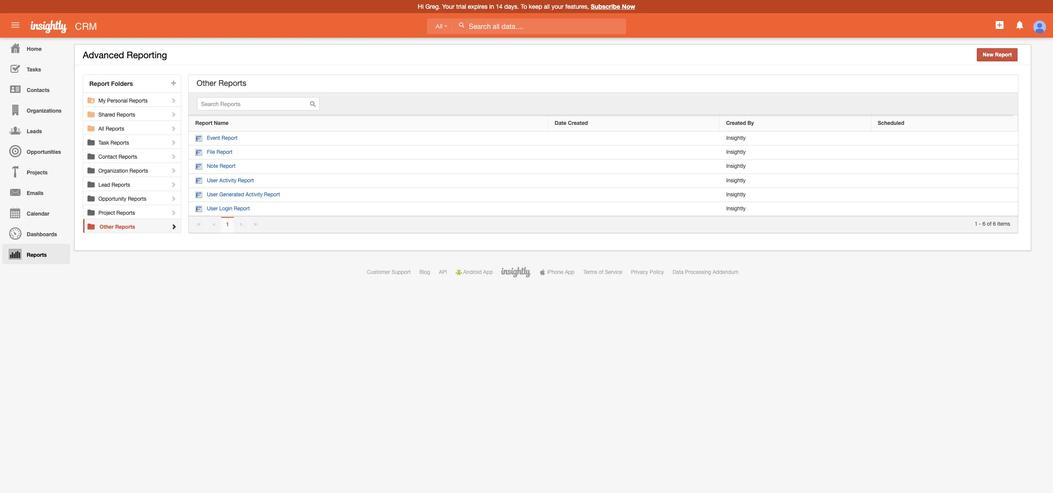 Task type: describe. For each thing, give the bounding box(es) containing it.
emails
[[27, 190, 43, 196]]

iphone app
[[548, 269, 575, 275]]

in
[[490, 3, 494, 10]]

row containing note report
[[189, 160, 1019, 174]]

all
[[544, 3, 550, 10]]

reports link
[[2, 244, 70, 264]]

tasks
[[27, 66, 41, 73]]

reports for all reports link
[[106, 126, 124, 132]]

contact
[[98, 154, 117, 160]]

1 for 1 - 6 of 6 items
[[976, 221, 979, 227]]

organizations
[[27, 107, 62, 114]]

scheduled
[[879, 120, 905, 126]]

privacy policy link
[[632, 269, 664, 275]]

0 vertical spatial activity
[[220, 177, 237, 183]]

date created link
[[555, 120, 713, 127]]

insightly for user activity report
[[727, 177, 746, 183]]

by
[[748, 120, 755, 126]]

navigation containing home
[[0, 38, 70, 264]]

organization
[[98, 168, 128, 174]]

report up user generated activity report
[[238, 177, 254, 183]]

folders
[[111, 80, 133, 87]]

created by
[[727, 120, 755, 126]]

row containing event report
[[189, 131, 1019, 146]]

your
[[443, 3, 455, 10]]

iphone
[[548, 269, 564, 275]]

date created
[[555, 120, 588, 126]]

opportunities
[[27, 149, 61, 155]]

trial
[[457, 3, 467, 10]]

contact reports link
[[98, 149, 178, 160]]

chevron right image for all reports
[[171, 125, 177, 131]]

note report
[[207, 163, 236, 169]]

reports up search reports text field on the top left of page
[[219, 78, 247, 88]]

reports down the dashboards
[[27, 252, 47, 258]]

insightly for file report
[[727, 149, 746, 155]]

blog
[[420, 269, 431, 275]]

customer support
[[367, 269, 411, 275]]

insightly cell for user login report
[[720, 202, 872, 216]]

1 for 1
[[226, 221, 229, 227]]

other reports inside 'link'
[[100, 224, 135, 230]]

login
[[220, 206, 233, 212]]

note report link
[[196, 163, 236, 170]]

new
[[984, 52, 994, 58]]

customer support link
[[367, 269, 411, 275]]

leads link
[[2, 120, 70, 141]]

insightly cell for event report
[[720, 131, 872, 146]]

reports for contact reports link
[[119, 154, 137, 160]]

policy
[[650, 269, 664, 275]]

contacts
[[27, 87, 50, 93]]

blog link
[[420, 269, 431, 275]]

new report link
[[978, 48, 1018, 61]]

data processing addendum
[[673, 269, 739, 275]]

terms of service link
[[584, 269, 623, 275]]

task reports link
[[98, 135, 178, 146]]

0 vertical spatial of
[[988, 221, 992, 227]]

report inside "link"
[[220, 163, 236, 169]]

all link
[[427, 18, 454, 34]]

report left name
[[195, 120, 213, 126]]

14
[[496, 3, 503, 10]]

chevron right image for lead reports
[[171, 181, 177, 188]]

report name
[[195, 120, 229, 126]]

lead reports link
[[98, 177, 178, 188]]

1 created from the left
[[568, 120, 588, 126]]

1 horizontal spatial activity
[[246, 191, 263, 198]]

1 button
[[221, 217, 234, 234]]

android app link
[[456, 269, 493, 275]]

privacy
[[632, 269, 649, 275]]

report right generated
[[264, 191, 280, 198]]

reports for task reports link on the top of page
[[111, 140, 129, 146]]

terms
[[584, 269, 598, 275]]

organizations link
[[2, 99, 70, 120]]

0 vertical spatial other reports
[[197, 78, 247, 88]]

chevron right image for organization reports
[[171, 167, 177, 174]]

support
[[392, 269, 411, 275]]

insightly for user login report
[[727, 206, 746, 212]]

addendum
[[713, 269, 739, 275]]

user activity report link
[[196, 177, 254, 184]]

event report
[[207, 135, 238, 141]]

service
[[605, 269, 623, 275]]

insightly for note report
[[727, 163, 746, 169]]

api link
[[439, 269, 447, 275]]

project
[[98, 210, 115, 216]]

2 created from the left
[[727, 120, 747, 126]]

processing
[[686, 269, 712, 275]]

0 vertical spatial other
[[197, 78, 217, 88]]

reports for opportunity reports link
[[128, 196, 147, 202]]

user activity report
[[207, 177, 254, 183]]

reports up shared reports link
[[129, 98, 148, 104]]

other inside other reports 'link'
[[100, 224, 114, 230]]

scheduled link
[[879, 120, 1012, 127]]

notifications image
[[1015, 20, 1026, 30]]

lead reports
[[98, 182, 130, 188]]

file report
[[207, 149, 233, 155]]

event report link
[[196, 135, 238, 142]]

advanced reporting
[[83, 50, 167, 60]]

report right 'event' at top left
[[222, 135, 238, 141]]

user for user login report
[[207, 206, 218, 212]]

greg.
[[426, 3, 441, 10]]

keep
[[529, 3, 543, 10]]

grid containing report name
[[189, 115, 1019, 216]]

all reports link
[[98, 121, 178, 132]]

insightly cell for note report
[[720, 160, 872, 174]]

customer
[[367, 269, 391, 275]]

opportunities link
[[2, 141, 70, 161]]

all for all reports
[[98, 126, 104, 132]]

user login report link
[[196, 205, 250, 212]]

organization reports link
[[98, 163, 178, 174]]

contacts link
[[2, 79, 70, 99]]



Task type: locate. For each thing, give the bounding box(es) containing it.
calendar
[[27, 210, 49, 217]]

grid
[[189, 115, 1019, 216]]

chevron right image up lead reports link
[[171, 167, 177, 174]]

0 horizontal spatial activity
[[220, 177, 237, 183]]

1 vertical spatial of
[[599, 269, 604, 275]]

hi
[[418, 3, 424, 10]]

3 row from the top
[[189, 146, 1019, 160]]

0 horizontal spatial created
[[568, 120, 588, 126]]

of
[[988, 221, 992, 227], [599, 269, 604, 275]]

1 row from the top
[[189, 115, 1019, 131]]

app for iphone app
[[565, 269, 575, 275]]

1
[[226, 221, 229, 227], [976, 221, 979, 227]]

user for user generated activity report
[[207, 191, 218, 198]]

my
[[98, 98, 106, 104]]

insightly cell for user generated activity report
[[720, 188, 872, 202]]

2 vertical spatial user
[[207, 206, 218, 212]]

items
[[998, 221, 1011, 227]]

1 vertical spatial other reports
[[100, 224, 135, 230]]

home
[[27, 46, 42, 52]]

new report
[[984, 52, 1013, 58]]

to
[[521, 3, 528, 10]]

0 horizontal spatial all
[[98, 126, 104, 132]]

1 vertical spatial all
[[98, 126, 104, 132]]

subscribe
[[591, 3, 621, 10]]

user up user login report link
[[207, 191, 218, 198]]

1 insightly cell from the top
[[720, 131, 872, 146]]

2 chevron right image from the top
[[171, 111, 177, 117]]

activity
[[220, 177, 237, 183], [246, 191, 263, 198]]

user left the login
[[207, 206, 218, 212]]

1 horizontal spatial other reports
[[197, 78, 247, 88]]

2 insightly from the top
[[727, 149, 746, 155]]

user
[[207, 177, 218, 183], [207, 191, 218, 198], [207, 206, 218, 212]]

row group containing event report
[[189, 131, 1019, 216]]

0 vertical spatial all
[[436, 23, 443, 30]]

6 chevron right image from the top
[[171, 224, 177, 230]]

3 chevron right image from the top
[[171, 167, 177, 174]]

other right plus icon
[[197, 78, 217, 88]]

other down project
[[100, 224, 114, 230]]

hi greg. your trial expires in 14 days. to keep all your features, subscribe now
[[418, 3, 636, 10]]

tasks link
[[2, 58, 70, 79]]

6 right -
[[983, 221, 986, 227]]

row
[[189, 115, 1019, 131], [189, 131, 1019, 146], [189, 146, 1019, 160], [189, 160, 1019, 174], [189, 174, 1019, 188], [189, 188, 1019, 202], [189, 202, 1019, 216]]

4 row from the top
[[189, 160, 1019, 174]]

lead
[[98, 182, 110, 188]]

4 chevron right image from the top
[[171, 209, 177, 216]]

4 chevron right image from the top
[[171, 181, 177, 188]]

insightly for event report
[[727, 135, 746, 141]]

user generated activity report link
[[196, 191, 280, 198]]

6 insightly cell from the top
[[720, 202, 872, 216]]

1 6 from the left
[[983, 221, 986, 227]]

5 insightly cell from the top
[[720, 188, 872, 202]]

organization reports
[[98, 168, 148, 174]]

all for all
[[436, 23, 443, 30]]

your
[[552, 3, 564, 10]]

app
[[484, 269, 493, 275], [565, 269, 575, 275]]

1 down user login report
[[226, 221, 229, 227]]

3 user from the top
[[207, 206, 218, 212]]

report name link
[[195, 120, 542, 127]]

all reports
[[98, 126, 124, 132]]

report right file
[[217, 149, 233, 155]]

file
[[207, 149, 215, 155]]

6 row from the top
[[189, 188, 1019, 202]]

subscribe now link
[[591, 3, 636, 10]]

all up task
[[98, 126, 104, 132]]

1 horizontal spatial 1
[[976, 221, 979, 227]]

chevron right image for task reports
[[171, 139, 177, 145]]

opportunity
[[98, 196, 126, 202]]

Search Reports text field
[[197, 97, 320, 110]]

1 horizontal spatial app
[[565, 269, 575, 275]]

plus image
[[171, 80, 177, 86]]

created left by
[[727, 120, 747, 126]]

6
[[983, 221, 986, 227], [994, 221, 997, 227]]

chevron right image for my personal reports
[[171, 97, 177, 103]]

user down "note report" "link" at the left
[[207, 177, 218, 183]]

shared
[[98, 112, 115, 118]]

report right new
[[996, 52, 1013, 58]]

insightly
[[727, 135, 746, 141], [727, 149, 746, 155], [727, 163, 746, 169], [727, 177, 746, 183], [727, 191, 746, 198], [727, 206, 746, 212]]

white image
[[459, 22, 465, 28]]

of right -
[[988, 221, 992, 227]]

5 insightly from the top
[[727, 191, 746, 198]]

report up the user activity report
[[220, 163, 236, 169]]

other reports down project reports
[[100, 224, 135, 230]]

features,
[[566, 3, 590, 10]]

reports up lead reports link
[[130, 168, 148, 174]]

2 row from the top
[[189, 131, 1019, 146]]

insightly cell
[[720, 131, 872, 146], [720, 146, 872, 160], [720, 160, 872, 174], [720, 174, 872, 188], [720, 188, 872, 202], [720, 202, 872, 216]]

reporting
[[127, 50, 167, 60]]

all inside "all" link
[[436, 23, 443, 30]]

reports
[[219, 78, 247, 88], [129, 98, 148, 104], [117, 112, 135, 118], [106, 126, 124, 132], [111, 140, 129, 146], [119, 154, 137, 160], [130, 168, 148, 174], [112, 182, 130, 188], [128, 196, 147, 202], [117, 210, 135, 216], [115, 224, 135, 230], [27, 252, 47, 258]]

expires
[[468, 3, 488, 10]]

reports for lead reports link
[[112, 182, 130, 188]]

app for android app
[[484, 269, 493, 275]]

name
[[214, 120, 229, 126]]

chevron right image up organization reports link
[[171, 153, 177, 160]]

now
[[622, 3, 636, 10]]

0 horizontal spatial other reports
[[100, 224, 135, 230]]

chevron right image
[[171, 125, 177, 131], [171, 153, 177, 160], [171, 167, 177, 174], [171, 209, 177, 216]]

calendar link
[[2, 202, 70, 223]]

1 - 6 of 6 items
[[976, 221, 1011, 227]]

projects link
[[2, 161, 70, 182]]

opportunity reports
[[98, 196, 147, 202]]

0 horizontal spatial 1
[[226, 221, 229, 227]]

all down greg.
[[436, 23, 443, 30]]

row containing file report
[[189, 146, 1019, 160]]

chevron right image inside organization reports link
[[171, 167, 177, 174]]

1 chevron right image from the top
[[171, 125, 177, 131]]

1 vertical spatial user
[[207, 191, 218, 198]]

reports for project reports link
[[117, 210, 135, 216]]

insightly for user generated activity report
[[727, 191, 746, 198]]

chevron right image for project reports
[[171, 209, 177, 216]]

other reports link
[[100, 219, 178, 230]]

home link
[[2, 38, 70, 58]]

file report link
[[196, 149, 233, 156]]

1 app from the left
[[484, 269, 493, 275]]

reports up project reports link
[[128, 196, 147, 202]]

other
[[197, 78, 217, 88], [100, 224, 114, 230]]

chevron right image inside task reports link
[[171, 139, 177, 145]]

reports inside 'link'
[[115, 224, 135, 230]]

row containing user generated activity report
[[189, 188, 1019, 202]]

chevron right image for other reports
[[171, 224, 177, 230]]

0 horizontal spatial app
[[484, 269, 493, 275]]

1 horizontal spatial other
[[197, 78, 217, 88]]

2 insightly cell from the top
[[720, 146, 872, 160]]

created right date
[[568, 120, 588, 126]]

app right the "android"
[[484, 269, 493, 275]]

0 horizontal spatial of
[[599, 269, 604, 275]]

created
[[568, 120, 588, 126], [727, 120, 747, 126]]

opportunity reports link
[[98, 191, 178, 202]]

navigation
[[0, 38, 70, 264]]

2 app from the left
[[565, 269, 575, 275]]

shared reports
[[98, 112, 135, 118]]

android
[[464, 269, 482, 275]]

1 horizontal spatial of
[[988, 221, 992, 227]]

2 chevron right image from the top
[[171, 153, 177, 160]]

1 user from the top
[[207, 177, 218, 183]]

5 chevron right image from the top
[[171, 195, 177, 202]]

leads
[[27, 128, 42, 135]]

generated
[[220, 191, 244, 198]]

all inside all reports link
[[98, 126, 104, 132]]

2 user from the top
[[207, 191, 218, 198]]

terms of service
[[584, 269, 623, 275]]

reports up organization reports
[[119, 154, 137, 160]]

other reports up name
[[197, 78, 247, 88]]

insightly cell for file report
[[720, 146, 872, 160]]

activity up generated
[[220, 177, 237, 183]]

1 chevron right image from the top
[[171, 97, 177, 103]]

reports for organization reports link
[[130, 168, 148, 174]]

contact reports
[[98, 154, 137, 160]]

1 vertical spatial activity
[[246, 191, 263, 198]]

advanced
[[83, 50, 124, 60]]

cell
[[549, 131, 720, 146], [872, 131, 1019, 146], [549, 146, 720, 160], [872, 146, 1019, 160], [549, 160, 720, 174], [872, 160, 1019, 174], [549, 174, 720, 188], [872, 174, 1019, 188], [549, 188, 720, 202], [872, 188, 1019, 202], [549, 202, 720, 216], [872, 202, 1019, 216]]

row containing user activity report
[[189, 174, 1019, 188]]

1 horizontal spatial 6
[[994, 221, 997, 227]]

insightly cell for user activity report
[[720, 174, 872, 188]]

app right iphone
[[565, 269, 575, 275]]

3 insightly from the top
[[727, 163, 746, 169]]

data processing addendum link
[[673, 269, 739, 275]]

-
[[980, 221, 982, 227]]

4 insightly cell from the top
[[720, 174, 872, 188]]

of right terms
[[599, 269, 604, 275]]

chevron right image up other reports 'link'
[[171, 209, 177, 216]]

chevron right image inside my personal reports link
[[171, 97, 177, 103]]

row containing user login report
[[189, 202, 1019, 216]]

6 left items
[[994, 221, 997, 227]]

1 inside button
[[226, 221, 229, 227]]

privacy policy
[[632, 269, 664, 275]]

1 insightly from the top
[[727, 135, 746, 141]]

1 horizontal spatial created
[[727, 120, 747, 126]]

reports up contact reports
[[111, 140, 129, 146]]

reports down my personal reports
[[117, 112, 135, 118]]

report down user generated activity report
[[234, 206, 250, 212]]

1 left -
[[976, 221, 979, 227]]

chevron right image inside opportunity reports link
[[171, 195, 177, 202]]

7 row from the top
[[189, 202, 1019, 216]]

reports up opportunity reports
[[112, 182, 130, 188]]

note
[[207, 163, 218, 169]]

chevron right image
[[171, 97, 177, 103], [171, 111, 177, 117], [171, 139, 177, 145], [171, 181, 177, 188], [171, 195, 177, 202], [171, 224, 177, 230]]

report folders
[[89, 80, 133, 87]]

5 row from the top
[[189, 174, 1019, 188]]

0 horizontal spatial 6
[[983, 221, 986, 227]]

Search all data.... text field
[[454, 18, 627, 34]]

4 insightly from the top
[[727, 177, 746, 183]]

chevron right image inside all reports link
[[171, 125, 177, 131]]

user generated activity report
[[207, 191, 280, 198]]

my personal reports
[[98, 98, 148, 104]]

reports up task reports
[[106, 126, 124, 132]]

chevron right image inside shared reports link
[[171, 111, 177, 117]]

crm
[[75, 21, 97, 32]]

activity right generated
[[246, 191, 263, 198]]

reports for shared reports link
[[117, 112, 135, 118]]

chevron right image inside other reports 'link'
[[171, 224, 177, 230]]

chevron right image for contact reports
[[171, 153, 177, 160]]

6 insightly from the top
[[727, 206, 746, 212]]

chevron right image for shared reports
[[171, 111, 177, 117]]

0 horizontal spatial other
[[100, 224, 114, 230]]

date
[[555, 120, 567, 126]]

other reports
[[197, 78, 247, 88], [100, 224, 135, 230]]

row containing report name
[[189, 115, 1019, 131]]

event
[[207, 135, 220, 141]]

chevron right image up task reports link on the top of page
[[171, 125, 177, 131]]

3 insightly cell from the top
[[720, 160, 872, 174]]

user for user activity report
[[207, 177, 218, 183]]

report up my
[[89, 80, 109, 87]]

reports down project reports
[[115, 224, 135, 230]]

project reports link
[[98, 205, 178, 216]]

reports down opportunity reports
[[117, 210, 135, 216]]

chevron right image inside project reports link
[[171, 209, 177, 216]]

row group
[[189, 131, 1019, 216]]

chevron right image for opportunity reports
[[171, 195, 177, 202]]

chevron right image inside contact reports link
[[171, 153, 177, 160]]

2 6 from the left
[[994, 221, 997, 227]]

1 vertical spatial other
[[100, 224, 114, 230]]

chevron right image inside lead reports link
[[171, 181, 177, 188]]

android app
[[464, 269, 493, 275]]

reports for other reports 'link'
[[115, 224, 135, 230]]

dashboards
[[27, 231, 57, 238]]

0 vertical spatial user
[[207, 177, 218, 183]]

iphone app link
[[540, 269, 575, 275]]

created by link
[[727, 120, 865, 127]]

1 horizontal spatial all
[[436, 23, 443, 30]]

projects
[[27, 169, 48, 176]]

3 chevron right image from the top
[[171, 139, 177, 145]]



Task type: vqa. For each thing, say whether or not it's contained in the screenshot.
Globex, Spain
no



